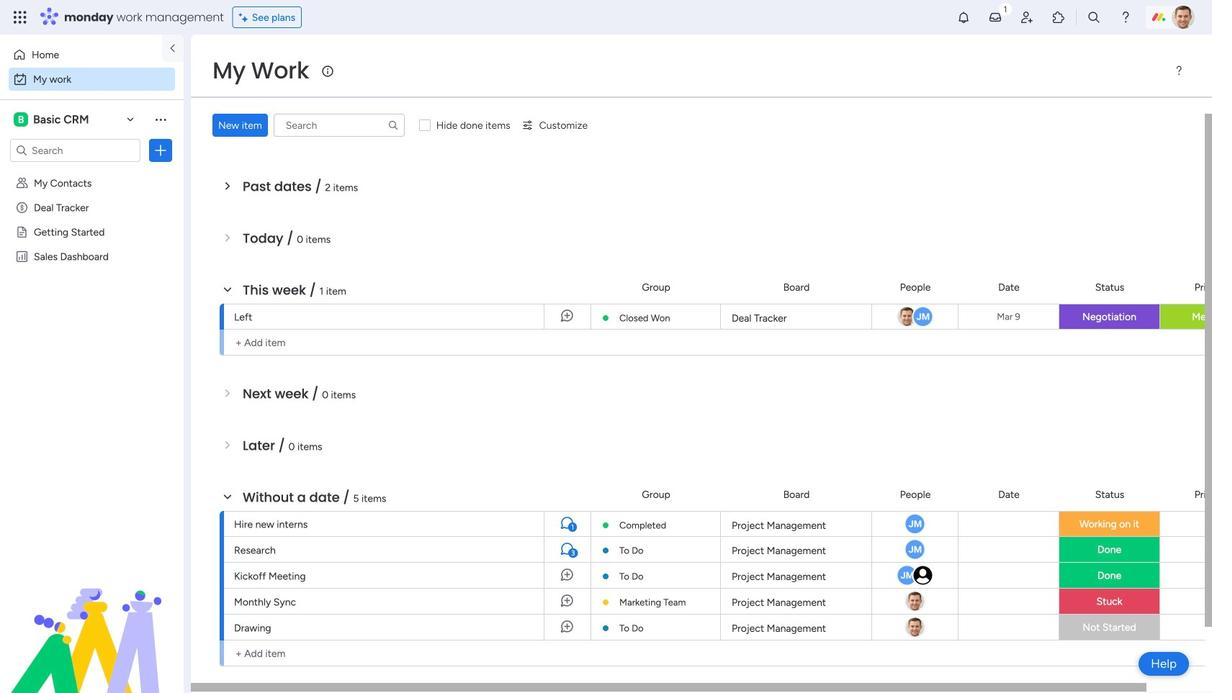 Task type: vqa. For each thing, say whether or not it's contained in the screenshot.
dapulse text column icon related to v2 email column image
no



Task type: describe. For each thing, give the bounding box(es) containing it.
lottie animation element
[[0, 548, 184, 694]]

1 vertical spatial option
[[9, 68, 175, 91]]

rubyanndersson@gmail.com image
[[913, 565, 934, 587]]

workspace options image
[[153, 112, 168, 127]]

options image
[[153, 143, 168, 158]]

Filter dashboard by text search field
[[274, 114, 405, 137]]

see plans image
[[239, 9, 252, 25]]

update feed image
[[989, 10, 1003, 24]]

jeremy miller image
[[905, 539, 926, 561]]

lottie animation image
[[0, 548, 184, 694]]

0 vertical spatial option
[[9, 43, 153, 66]]

jeremy miller image
[[897, 565, 918, 587]]

menu image
[[1174, 65, 1185, 76]]

monday marketplace image
[[1052, 10, 1066, 24]]

0 vertical spatial terry turtle image
[[1172, 6, 1195, 29]]

terry turtle image
[[905, 617, 926, 639]]

help image
[[1119, 10, 1133, 24]]

select product image
[[13, 10, 27, 24]]



Task type: locate. For each thing, give the bounding box(es) containing it.
workspace selection element
[[14, 111, 91, 128]]

terry turtle image up terry turtle icon
[[905, 591, 926, 613]]

2 vertical spatial option
[[0, 170, 184, 173]]

Search in workspace field
[[30, 142, 120, 159]]

terry turtle image up menu image
[[1172, 6, 1195, 29]]

0 horizontal spatial terry turtle image
[[905, 591, 926, 613]]

invite members image
[[1020, 10, 1035, 24]]

option
[[9, 43, 153, 66], [9, 68, 175, 91], [0, 170, 184, 173]]

terry turtle image
[[1172, 6, 1195, 29], [905, 591, 926, 613]]

notifications image
[[957, 10, 971, 24]]

public dashboard image
[[15, 250, 29, 264]]

None search field
[[274, 114, 405, 137]]

search image
[[387, 120, 399, 131]]

workspace image
[[14, 112, 28, 128]]

search everything image
[[1087, 10, 1102, 24]]

list box
[[0, 168, 184, 464]]

1 horizontal spatial terry turtle image
[[1172, 6, 1195, 29]]

1 image
[[999, 1, 1012, 17]]

1 vertical spatial terry turtle image
[[905, 591, 926, 613]]

public board image
[[15, 226, 29, 239]]



